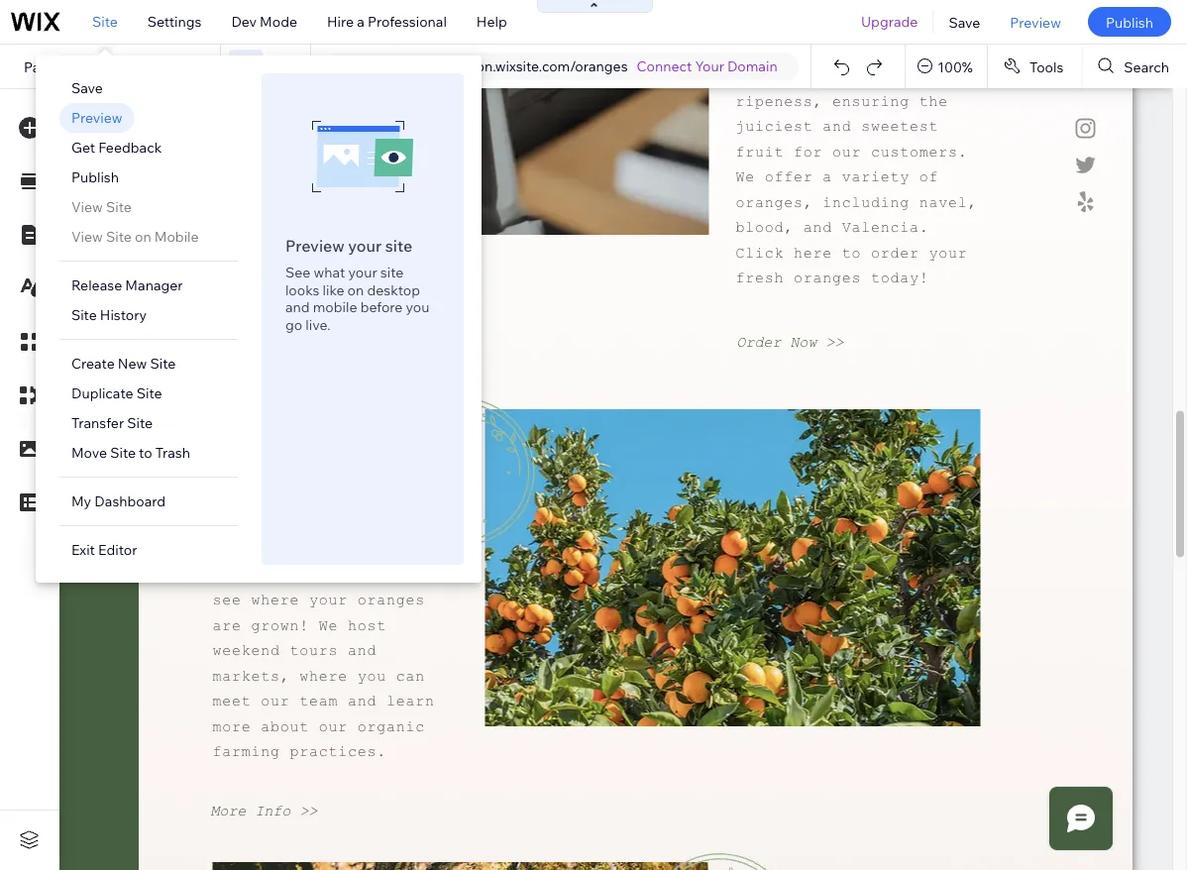 Task type: vqa. For each thing, say whether or not it's contained in the screenshot.
the Move
yes



Task type: describe. For each thing, give the bounding box(es) containing it.
save inside 'button'
[[949, 13, 981, 30]]

100% button
[[906, 45, 987, 88]]

view for view site on mobile
[[71, 228, 103, 245]]

publish button
[[1088, 7, 1171, 37]]

site up home
[[92, 13, 118, 30]]

mobile
[[313, 298, 357, 316]]

duplicate
[[71, 385, 133, 402]]

search
[[1124, 58, 1169, 75]]

move
[[71, 444, 107, 461]]

release
[[71, 277, 122, 294]]

site history
[[71, 306, 147, 324]]

exit
[[71, 541, 95, 558]]

mode
[[260, 13, 297, 30]]

help
[[477, 13, 507, 30]]

like
[[323, 281, 344, 298]]

on inside preview your site see what your site looks like on desktop and mobile before you go live.
[[347, 281, 364, 298]]

upgrade
[[861, 13, 918, 30]]

my dashboard
[[71, 493, 166, 510]]

site down new
[[136, 385, 162, 402]]

domain
[[728, 57, 778, 75]]

view site
[[71, 198, 132, 216]]

desktop
[[367, 281, 420, 298]]

what
[[314, 264, 345, 281]]

1 vertical spatial site
[[380, 264, 404, 281]]

search button
[[1083, 45, 1187, 88]]

hire a professional
[[327, 13, 447, 30]]

site up view site on mobile
[[106, 198, 132, 216]]

a
[[357, 13, 365, 30]]

and
[[285, 298, 310, 316]]

publish inside button
[[1106, 13, 1154, 30]]

preview inside preview your site see what your site looks like on desktop and mobile before you go live.
[[285, 236, 345, 256]]

view for view site
[[71, 198, 103, 216]]

my
[[71, 493, 91, 510]]

tools
[[1030, 58, 1064, 75]]

site down view site
[[106, 228, 132, 245]]

get
[[71, 139, 95, 156]]

mobile
[[154, 228, 199, 245]]

dashboard
[[94, 493, 166, 510]]

feedback
[[98, 139, 162, 156]]

tools button
[[988, 45, 1082, 88]]

looks
[[285, 281, 319, 298]]

transfer site
[[71, 414, 153, 432]]

manager
[[125, 277, 183, 294]]

professional
[[368, 13, 447, 30]]

editor
[[98, 541, 137, 558]]

0 horizontal spatial save
[[71, 79, 103, 97]]

preview inside button
[[1010, 13, 1061, 30]]

exit editor
[[71, 541, 137, 558]]

create
[[71, 355, 115, 372]]

trash
[[155, 444, 190, 461]]

before
[[360, 298, 403, 316]]

transfer
[[71, 414, 124, 432]]

duplicate site
[[71, 385, 162, 402]]



Task type: locate. For each thing, give the bounding box(es) containing it.
release manager
[[71, 277, 183, 294]]

preview up what
[[285, 236, 345, 256]]

0 vertical spatial save
[[949, 13, 981, 30]]

home
[[75, 58, 118, 75]]

live.
[[306, 316, 331, 333]]

1 vertical spatial preview
[[71, 109, 122, 126]]

0 vertical spatial view
[[71, 198, 103, 216]]

preview button
[[995, 0, 1076, 44]]

on
[[135, 228, 151, 245], [347, 281, 364, 298]]

site
[[385, 236, 412, 256], [380, 264, 404, 281]]

0 horizontal spatial preview
[[71, 109, 122, 126]]

your right what
[[348, 264, 377, 281]]

2 horizontal spatial preview
[[1010, 13, 1061, 30]]

save down home
[[71, 79, 103, 97]]

connect
[[637, 57, 692, 75]]

https://rubyanndersson.wixsite.com/oranges
[[341, 57, 628, 75]]

your
[[695, 57, 724, 75]]

site down release
[[71, 306, 97, 324]]

site up before
[[380, 264, 404, 281]]

see
[[285, 264, 310, 281]]

dev mode
[[231, 13, 297, 30]]

save
[[949, 13, 981, 30], [71, 79, 103, 97]]

1 view from the top
[[71, 198, 103, 216]]

publish
[[1106, 13, 1154, 30], [71, 168, 119, 186]]

preview
[[1010, 13, 1061, 30], [71, 109, 122, 126], [285, 236, 345, 256]]

site right new
[[150, 355, 176, 372]]

your up desktop on the top of page
[[348, 236, 382, 256]]

publish up search button
[[1106, 13, 1154, 30]]

new
[[118, 355, 147, 372]]

go
[[285, 316, 302, 333]]

view site on mobile
[[71, 228, 199, 245]]

site left the to
[[110, 444, 136, 461]]

history
[[100, 306, 147, 324]]

1 vertical spatial save
[[71, 79, 103, 97]]

1 vertical spatial on
[[347, 281, 364, 298]]

1 horizontal spatial save
[[949, 13, 981, 30]]

0 vertical spatial site
[[385, 236, 412, 256]]

0 vertical spatial publish
[[1106, 13, 1154, 30]]

you
[[406, 298, 430, 316]]

site
[[92, 13, 118, 30], [106, 198, 132, 216], [106, 228, 132, 245], [71, 306, 97, 324], [150, 355, 176, 372], [136, 385, 162, 402], [127, 414, 153, 432], [110, 444, 136, 461]]

100%
[[938, 58, 973, 75]]

1 your from the top
[[348, 236, 382, 256]]

0 vertical spatial your
[[348, 236, 382, 256]]

site up the to
[[127, 414, 153, 432]]

view down view site
[[71, 228, 103, 245]]

move site to trash
[[71, 444, 190, 461]]

preview up get
[[71, 109, 122, 126]]

get feedback
[[71, 139, 162, 156]]

save button
[[934, 0, 995, 44]]

on left mobile
[[135, 228, 151, 245]]

to
[[139, 444, 152, 461]]

1 vertical spatial your
[[348, 264, 377, 281]]

0 horizontal spatial on
[[135, 228, 151, 245]]

save up 100%
[[949, 13, 981, 30]]

view
[[71, 198, 103, 216], [71, 228, 103, 245]]

hire
[[327, 13, 354, 30]]

1 horizontal spatial publish
[[1106, 13, 1154, 30]]

preview up tools button
[[1010, 13, 1061, 30]]

settings
[[147, 13, 202, 30]]

your
[[348, 236, 382, 256], [348, 264, 377, 281]]

on right like
[[347, 281, 364, 298]]

0 vertical spatial on
[[135, 228, 151, 245]]

https://rubyanndersson.wixsite.com/oranges connect your domain
[[341, 57, 778, 75]]

0 horizontal spatial publish
[[71, 168, 119, 186]]

dev
[[231, 13, 257, 30]]

1 vertical spatial view
[[71, 228, 103, 245]]

2 vertical spatial preview
[[285, 236, 345, 256]]

1 horizontal spatial preview
[[285, 236, 345, 256]]

1 horizontal spatial on
[[347, 281, 364, 298]]

view up view site on mobile
[[71, 198, 103, 216]]

site up desktop on the top of page
[[385, 236, 412, 256]]

publish up view site
[[71, 168, 119, 186]]

preview your site see what your site looks like on desktop and mobile before you go live.
[[285, 236, 430, 333]]

1 vertical spatial publish
[[71, 168, 119, 186]]

2 view from the top
[[71, 228, 103, 245]]

create new site
[[71, 355, 176, 372]]

2 your from the top
[[348, 264, 377, 281]]

0 vertical spatial preview
[[1010, 13, 1061, 30]]



